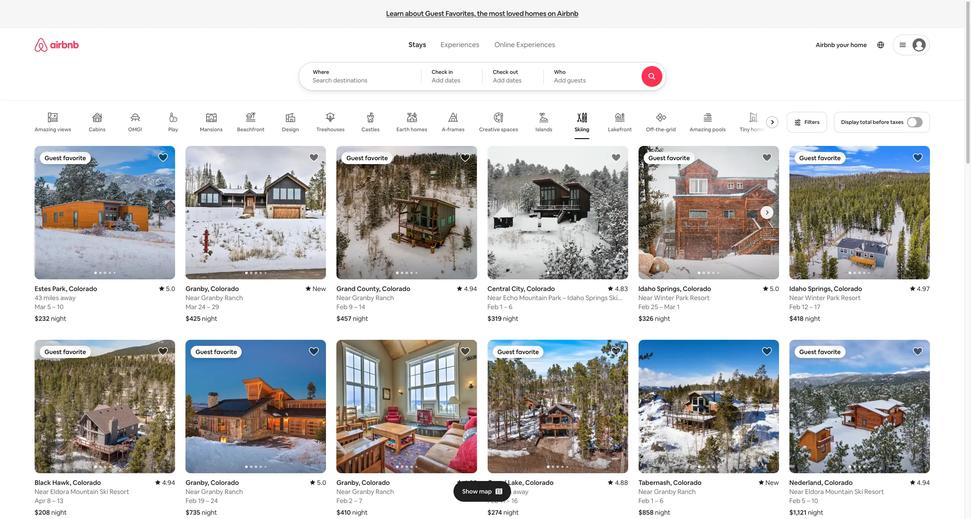 Task type: describe. For each thing, give the bounding box(es) containing it.
loved
[[507, 9, 524, 18]]

eldora inside nederland, colorado near eldora mountain ski resort feb 5 – 10 $1,121 night
[[805, 488, 824, 496]]

1 inside "feb 1 – 6 $319 night"
[[500, 303, 503, 311]]

mar inside estes park, colorado 43 miles away mar 5 – 10 $232 night
[[35, 303, 46, 311]]

nederland, colorado near eldora mountain ski resort feb 5 – 10 $1,121 night
[[789, 479, 884, 517]]

colorado inside the granby, colorado near granby ranch feb 19 – 24 $735 night
[[211, 479, 239, 487]]

mountain for hawk,
[[70, 488, 98, 496]]

miles for 5
[[43, 294, 59, 302]]

– inside the granby, colorado near granby ranch feb 19 – 24 $735 night
[[206, 497, 209, 505]]

add to wishlist: granby, colorado image
[[309, 347, 319, 357]]

group for granby, colorado near granby ranch mar 24 – 29 $425 night
[[186, 146, 326, 280]]

black
[[35, 479, 51, 487]]

24 inside the granby, colorado near granby ranch mar 24 – 29 $425 night
[[198, 303, 206, 311]]

night inside black hawk, colorado near eldora mountain ski resort apr 8 – 13 $208 night
[[51, 509, 67, 517]]

idaho for idaho springs, colorado near winter park resort feb 25 – mar 1 $326 night
[[638, 285, 656, 293]]

online experiences
[[495, 40, 555, 49]]

– inside "feb 1 – 6 $319 night"
[[504, 303, 507, 311]]

eldora inside black hawk, colorado near eldora mountain ski resort apr 8 – 13 $208 night
[[50, 488, 69, 496]]

add to wishlist: granby, colorado image for new
[[309, 153, 319, 163]]

6 inside tabernash, colorado near granby ranch feb 1 – 6 $858 night
[[660, 497, 663, 505]]

– inside the granby, colorado near granby ranch mar 24 – 29 $425 night
[[207, 303, 210, 311]]

airbnb your home
[[816, 41, 867, 49]]

airbnb inside profile element
[[816, 41, 835, 49]]

– inside granby, colorado near granby ranch feb 2 – 7 $410 night
[[354, 497, 357, 505]]

4.94 for nederland, colorado near eldora mountain ski resort feb 5 – 10 $1,121 night
[[917, 479, 930, 487]]

4.88 out of 5 average rating image for granby, colorado near granby ranch feb 2 – 7 $410 night
[[457, 479, 477, 487]]

map
[[479, 488, 492, 496]]

none search field containing stays
[[299, 28, 690, 91]]

granby, colorado near granby ranch feb 19 – 24 $735 night
[[186, 479, 243, 517]]

ranch for granby, colorado near granby ranch feb 2 – 7 $410 night
[[376, 488, 394, 496]]

$1,121
[[789, 509, 807, 517]]

what can we help you find? tab list
[[402, 35, 487, 54]]

near inside the grand county, colorado near granby ranch feb 9 – 14 $457 night
[[337, 294, 351, 302]]

lake,
[[508, 479, 524, 487]]

resort for idaho springs, colorado near winter park resort feb 25 – mar 1 $326 night
[[690, 294, 710, 302]]

4.97 out of 5 average rating image
[[910, 285, 930, 293]]

idaho for idaho springs, colorado near winter park resort feb 12 – 17 $418 night
[[789, 285, 807, 293]]

skiing
[[575, 126, 589, 133]]

near inside tabernash, colorado near granby ranch feb 1 – 6 $858 night
[[638, 488, 653, 496]]

night inside idaho springs, colorado near winter park resort feb 12 – 17 $418 night
[[805, 315, 820, 323]]

group for estes park, colorado 43 miles away mar 5 – 10 $232 night
[[35, 146, 175, 280]]

new for tabernash, colorado near granby ranch feb 1 – 6 $858 night
[[766, 479, 779, 487]]

guest
[[425, 9, 444, 18]]

ranch inside the grand county, colorado near granby ranch feb 9 – 14 $457 night
[[376, 294, 394, 302]]

favorites,
[[446, 9, 476, 18]]

4.83
[[615, 285, 628, 293]]

– inside nederland, colorado near eldora mountain ski resort feb 5 – 10 $1,121 night
[[807, 497, 810, 505]]

away for lake,
[[513, 488, 529, 496]]

grand for 50
[[488, 479, 507, 487]]

check for check out add dates
[[493, 69, 509, 76]]

– inside 'central city, colorado near echo mountain park – idaho springs ski resort'
[[563, 294, 566, 302]]

experiences inside button
[[441, 40, 479, 49]]

5 inside nederland, colorado near eldora mountain ski resort feb 5 – 10 $1,121 night
[[802, 497, 805, 505]]

near inside idaho springs, colorado near winter park resort feb 25 – mar 1 $326 night
[[638, 294, 653, 302]]

stays button
[[402, 35, 433, 54]]

Where search field
[[313, 77, 407, 84]]

feb inside tabernash, colorado near granby ranch feb 1 – 6 $858 night
[[638, 497, 650, 505]]

springs, for mar
[[657, 285, 681, 293]]

nederland,
[[789, 479, 823, 487]]

granby, for granby, colorado near granby ranch feb 19 – 24 $735 night
[[186, 479, 209, 487]]

granby for granby, colorado near granby ranch feb 2 – 7 $410 night
[[352, 488, 374, 496]]

mar inside the granby, colorado near granby ranch mar 24 – 29 $425 night
[[186, 303, 197, 311]]

stays
[[409, 40, 426, 49]]

check out add dates
[[493, 69, 522, 84]]

taxes
[[890, 119, 904, 126]]

new for granby, colorado near granby ranch mar 24 – 29 $425 night
[[313, 285, 326, 293]]

near inside granby, colorado near granby ranch feb 2 – 7 $410 night
[[337, 488, 351, 496]]

online
[[495, 40, 515, 49]]

most
[[489, 9, 505, 18]]

mansions
[[200, 126, 223, 133]]

17
[[814, 303, 821, 311]]

colorado inside granby, colorado near granby ranch feb 2 – 7 $410 night
[[362, 479, 390, 487]]

lakefront
[[608, 126, 632, 133]]

islands
[[536, 126, 552, 133]]

16
[[511, 497, 518, 505]]

4.97
[[917, 285, 930, 293]]

tiny
[[740, 126, 750, 133]]

city,
[[511, 285, 525, 293]]

night inside estes park, colorado 43 miles away mar 5 – 10 $232 night
[[51, 315, 66, 323]]

views
[[57, 126, 71, 133]]

colorado inside 'central city, colorado near echo mountain park – idaho springs ski resort'
[[527, 285, 555, 293]]

creative
[[479, 126, 500, 133]]

feb inside the granby, colorado near granby ranch feb 19 – 24 $735 night
[[186, 497, 197, 505]]

where
[[313, 69, 329, 76]]

5.0 out of 5 average rating image
[[763, 285, 779, 293]]

near inside the granby, colorado near granby ranch mar 24 – 29 $425 night
[[186, 294, 200, 302]]

idaho springs, colorado near winter park resort feb 25 – mar 1 $326 night
[[638, 285, 711, 323]]

group for tabernash, colorado near granby ranch feb 1 – 6 $858 night
[[638, 340, 779, 474]]

grand for near
[[337, 285, 356, 293]]

check in add dates
[[432, 69, 460, 84]]

43
[[35, 294, 42, 302]]

12
[[802, 303, 808, 311]]

5.0 out of 5 average rating image for estes park, colorado 43 miles away mar 5 – 10 $232 night
[[159, 285, 175, 293]]

4.83 out of 5 average rating image
[[608, 285, 628, 293]]

out
[[510, 69, 518, 76]]

amazing for amazing views
[[35, 126, 56, 133]]

– inside tabernash, colorado near granby ranch feb 1 – 6 $858 night
[[655, 497, 658, 505]]

$425
[[186, 315, 201, 323]]

add to wishlist: black hawk, colorado image
[[158, 347, 168, 357]]

learn
[[386, 9, 404, 18]]

4.94 out of 5 average rating image for black hawk, colorado near eldora mountain ski resort apr 8 – 13 $208 night
[[155, 479, 175, 487]]

granby, colorado near granby ranch feb 2 – 7 $410 night
[[337, 479, 394, 517]]

$232
[[35, 315, 49, 323]]

away for park,
[[60, 294, 76, 302]]

total
[[860, 119, 872, 126]]

$319
[[488, 315, 502, 323]]

tiny homes
[[740, 126, 767, 133]]

play
[[168, 126, 178, 133]]

spaces
[[501, 126, 518, 133]]

– inside estes park, colorado 43 miles away mar 5 – 10 $232 night
[[52, 303, 56, 311]]

6 inside "feb 1 – 6 $319 night"
[[509, 303, 513, 311]]

$326
[[638, 315, 654, 323]]

grand lake, colorado 50 miles away feb 11 – 16 $274 night
[[488, 479, 554, 517]]

feb 1 – 6 $319 night
[[488, 303, 518, 323]]

night inside the granby, colorado near granby ranch mar 24 – 29 $425 night
[[202, 315, 217, 323]]

$208
[[35, 509, 50, 517]]

colorado inside tabernash, colorado near granby ranch feb 1 – 6 $858 night
[[673, 479, 702, 487]]

estes
[[35, 285, 51, 293]]

park inside 'central city, colorado near echo mountain park – idaho springs ski resort'
[[548, 294, 561, 302]]

the
[[477, 9, 488, 18]]

airbnb your home link
[[811, 36, 872, 54]]

5.0 for estes park, colorado 43 miles away mar 5 – 10 $232 night
[[166, 285, 175, 293]]

the-
[[656, 126, 666, 133]]

– inside the grand county, colorado near granby ranch feb 9 – 14 $457 night
[[354, 303, 357, 311]]

home
[[851, 41, 867, 49]]

learn about guest favorites, the most loved homes on airbnb button
[[383, 6, 582, 22]]

earth
[[397, 126, 410, 133]]

miles for 11
[[496, 488, 512, 496]]

amazing pools
[[690, 126, 726, 133]]

ski inside nederland, colorado near eldora mountain ski resort feb 5 – 10 $1,121 night
[[855, 488, 863, 496]]

display total before taxes
[[841, 119, 904, 126]]

– inside grand lake, colorado 50 miles away feb 11 – 16 $274 night
[[507, 497, 510, 505]]

night inside "feb 1 – 6 $319 night"
[[503, 315, 518, 323]]

– inside black hawk, colorado near eldora mountain ski resort apr 8 – 13 $208 night
[[52, 497, 56, 505]]

near inside nederland, colorado near eldora mountain ski resort feb 5 – 10 $1,121 night
[[789, 488, 804, 496]]

9
[[349, 303, 353, 311]]

group for grand county, colorado near granby ranch feb 9 – 14 $457 night
[[337, 146, 618, 280]]

mountain inside nederland, colorado near eldora mountain ski resort feb 5 – 10 $1,121 night
[[825, 488, 853, 496]]

design
[[282, 126, 299, 133]]

springs
[[586, 294, 608, 302]]

$418
[[789, 315, 804, 323]]

2 add to wishlist: idaho springs, colorado image from the left
[[913, 153, 923, 163]]

feb inside idaho springs, colorado near winter park resort feb 12 – 17 $418 night
[[789, 303, 800, 311]]

add to wishlist: nederland, colorado image
[[913, 347, 923, 357]]

homes for earth homes
[[411, 126, 427, 133]]

feb inside granby, colorado near granby ranch feb 2 – 7 $410 night
[[337, 497, 348, 505]]

4.94 for grand county, colorado near granby ranch feb 9 – 14 $457 night
[[464, 285, 477, 293]]

5 inside estes park, colorado 43 miles away mar 5 – 10 $232 night
[[47, 303, 51, 311]]

treehouses
[[316, 126, 345, 133]]

before
[[873, 119, 889, 126]]

black hawk, colorado near eldora mountain ski resort apr 8 – 13 $208 night
[[35, 479, 129, 517]]

a-frames
[[442, 126, 465, 133]]

tabernash, colorado near granby ranch feb 1 – 6 $858 night
[[638, 479, 702, 517]]

profile element
[[569, 28, 930, 62]]

airbnb inside button
[[557, 9, 578, 18]]

resort inside black hawk, colorado near eldora mountain ski resort apr 8 – 13 $208 night
[[110, 488, 129, 496]]

colorado inside estes park, colorado 43 miles away mar 5 – 10 $232 night
[[69, 285, 97, 293]]

add to wishlist: estes park, colorado image
[[158, 153, 168, 163]]

apr
[[35, 497, 46, 505]]

resort for idaho springs, colorado near winter park resort feb 12 – 17 $418 night
[[841, 294, 861, 302]]

cabins
[[89, 126, 105, 133]]

off-
[[646, 126, 656, 133]]

dates for check in add dates
[[445, 77, 460, 84]]

experiences button
[[433, 35, 487, 54]]

display
[[841, 119, 859, 126]]

homes inside button
[[525, 9, 546, 18]]

feb inside nederland, colorado near eldora mountain ski resort feb 5 – 10 $1,121 night
[[789, 497, 800, 505]]

filters button
[[787, 112, 827, 133]]

ski inside black hawk, colorado near eldora mountain ski resort apr 8 – 13 $208 night
[[100, 488, 108, 496]]

add inside 'who add guests'
[[554, 77, 566, 84]]

4.88 for granby, colorado near granby ranch feb 2 – 7 $410 night
[[464, 479, 477, 487]]



Task type: locate. For each thing, give the bounding box(es) containing it.
near up 25 on the bottom right of page
[[638, 294, 653, 302]]

0 vertical spatial new
[[313, 285, 326, 293]]

group for granby, colorado near granby ranch feb 2 – 7 $410 night
[[337, 340, 477, 474]]

1 horizontal spatial new
[[766, 479, 779, 487]]

dates inside check in add dates
[[445, 77, 460, 84]]

ski inside 'central city, colorado near echo mountain park – idaho springs ski resort'
[[609, 294, 618, 302]]

0 horizontal spatial 24
[[198, 303, 206, 311]]

1 add from the left
[[432, 77, 443, 84]]

0 horizontal spatial 4.94
[[162, 479, 175, 487]]

4.94 out of 5 average rating image for grand county, colorado near granby ranch feb 9 – 14 $457 night
[[457, 285, 477, 293]]

airbnb right on
[[557, 9, 578, 18]]

near inside the granby, colorado near granby ranch feb 19 – 24 $735 night
[[186, 488, 200, 496]]

– inside idaho springs, colorado near winter park resort feb 12 – 17 $418 night
[[810, 303, 813, 311]]

1 horizontal spatial idaho
[[638, 285, 656, 293]]

2 horizontal spatial homes
[[751, 126, 767, 133]]

colorado inside the granby, colorado near granby ranch mar 24 – 29 $425 night
[[211, 285, 239, 293]]

29
[[212, 303, 219, 311]]

night right the $319
[[503, 315, 518, 323]]

– down tabernash,
[[655, 497, 658, 505]]

granby inside the grand county, colorado near granby ranch feb 9 – 14 $457 night
[[352, 294, 374, 302]]

0 horizontal spatial miles
[[43, 294, 59, 302]]

0 vertical spatial 5.0 out of 5 average rating image
[[159, 285, 175, 293]]

frames
[[447, 126, 465, 133]]

– left 17
[[810, 303, 813, 311]]

4.88
[[615, 479, 628, 487], [464, 479, 477, 487]]

2 check from the left
[[493, 69, 509, 76]]

25
[[651, 303, 658, 311]]

near up $425
[[186, 294, 200, 302]]

add down who
[[554, 77, 566, 84]]

24 right 19 at the left bottom
[[211, 497, 218, 505]]

springs, for 17
[[808, 285, 832, 293]]

6 down tabernash,
[[660, 497, 663, 505]]

1 horizontal spatial eldora
[[805, 488, 824, 496]]

colorado inside nederland, colorado near eldora mountain ski resort feb 5 – 10 $1,121 night
[[824, 479, 853, 487]]

1 horizontal spatial dates
[[506, 77, 522, 84]]

winter up 25 on the bottom right of page
[[654, 294, 674, 302]]

1 horizontal spatial amazing
[[690, 126, 711, 133]]

8
[[47, 497, 51, 505]]

grand county, colorado near granby ranch feb 9 – 14 $457 night
[[337, 285, 410, 323]]

0 horizontal spatial away
[[60, 294, 76, 302]]

4.94
[[464, 285, 477, 293], [162, 479, 175, 487], [917, 479, 930, 487]]

night inside nederland, colorado near eldora mountain ski resort feb 5 – 10 $1,121 night
[[808, 509, 823, 517]]

7
[[359, 497, 362, 505]]

add to wishlist: central city, colorado image
[[611, 153, 621, 163]]

colorado inside the grand county, colorado near granby ranch feb 9 – 14 $457 night
[[382, 285, 410, 293]]

0 vertical spatial miles
[[43, 294, 59, 302]]

– right 8
[[52, 497, 56, 505]]

idaho up 12
[[789, 285, 807, 293]]

granby down tabernash,
[[654, 488, 676, 496]]

ranch inside the granby, colorado near granby ranch mar 24 – 29 $425 night
[[225, 294, 243, 302]]

1 winter from the left
[[654, 294, 674, 302]]

new place to stay image
[[759, 479, 779, 487]]

1 check from the left
[[432, 69, 447, 76]]

night down the 14 at left
[[353, 315, 368, 323]]

1 add to wishlist: idaho springs, colorado image from the left
[[762, 153, 772, 163]]

a-
[[442, 126, 447, 133]]

granby, inside the granby, colorado near granby ranch feb 19 – 24 $735 night
[[186, 479, 209, 487]]

ski
[[609, 294, 618, 302], [100, 488, 108, 496], [855, 488, 863, 496]]

0 horizontal spatial ski
[[100, 488, 108, 496]]

near up 12
[[789, 294, 804, 302]]

show map button
[[454, 482, 511, 502]]

near up the 9
[[337, 294, 351, 302]]

miles inside grand lake, colorado 50 miles away feb 11 – 16 $274 night
[[496, 488, 512, 496]]

group for central city, colorado near echo mountain park – idaho springs ski resort
[[488, 146, 628, 280]]

feb down 50
[[488, 497, 499, 505]]

away down park, at left bottom
[[60, 294, 76, 302]]

24 inside the granby, colorado near granby ranch feb 19 – 24 $735 night
[[211, 497, 218, 505]]

19
[[198, 497, 204, 505]]

2 park from the left
[[676, 294, 689, 302]]

0 horizontal spatial springs,
[[657, 285, 681, 293]]

group containing amazing views
[[35, 106, 782, 139]]

None search field
[[299, 28, 690, 91]]

–
[[563, 294, 566, 302], [52, 303, 56, 311], [504, 303, 507, 311], [207, 303, 210, 311], [354, 303, 357, 311], [660, 303, 663, 311], [810, 303, 813, 311], [52, 497, 56, 505], [507, 497, 510, 505], [206, 497, 209, 505], [354, 497, 357, 505], [655, 497, 658, 505], [807, 497, 810, 505]]

feb left 12
[[789, 303, 800, 311]]

colorado
[[69, 285, 97, 293], [527, 285, 555, 293], [211, 285, 239, 293], [382, 285, 410, 293], [683, 285, 711, 293], [834, 285, 862, 293], [73, 479, 101, 487], [525, 479, 554, 487], [211, 479, 239, 487], [362, 479, 390, 487], [673, 479, 702, 487], [824, 479, 853, 487]]

group for idaho springs, colorado near winter park resort feb 12 – 17 $418 night
[[789, 146, 930, 280]]

resort inside nederland, colorado near eldora mountain ski resort feb 5 – 10 $1,121 night
[[864, 488, 884, 496]]

ranch inside tabernash, colorado near granby ranch feb 1 – 6 $858 night
[[678, 488, 696, 496]]

0 horizontal spatial 4.88 out of 5 average rating image
[[457, 479, 477, 487]]

dates down in
[[445, 77, 460, 84]]

night down 17
[[805, 315, 820, 323]]

2
[[349, 497, 353, 505]]

0 vertical spatial 6
[[509, 303, 513, 311]]

online experiences link
[[487, 35, 563, 54]]

1 vertical spatial add to wishlist: granby, colorado image
[[460, 347, 470, 357]]

springs, inside idaho springs, colorado near winter park resort feb 12 – 17 $418 night
[[808, 285, 832, 293]]

springs, up 17
[[808, 285, 832, 293]]

0 horizontal spatial 5.0 out of 5 average rating image
[[159, 285, 175, 293]]

night
[[51, 315, 66, 323], [503, 315, 518, 323], [202, 315, 217, 323], [353, 315, 368, 323], [655, 315, 670, 323], [805, 315, 820, 323], [51, 509, 67, 517], [503, 509, 519, 517], [202, 509, 217, 517], [352, 509, 368, 517], [655, 509, 671, 517], [808, 509, 823, 517]]

castles
[[362, 126, 380, 133]]

ranch inside the granby, colorado near granby ranch feb 19 – 24 $735 night
[[225, 488, 243, 496]]

0 horizontal spatial 6
[[509, 303, 513, 311]]

dates inside check out add dates
[[506, 77, 522, 84]]

$274
[[488, 509, 502, 517]]

feb left 19 at the left bottom
[[186, 497, 197, 505]]

$858
[[638, 509, 654, 517]]

near down tabernash,
[[638, 488, 653, 496]]

2 dates from the left
[[506, 77, 522, 84]]

resort for nederland, colorado near eldora mountain ski resort feb 5 – 10 $1,121 night
[[864, 488, 884, 496]]

0 vertical spatial 5
[[47, 303, 51, 311]]

group for grand lake, colorado 50 miles away feb 11 – 16 $274 night
[[488, 340, 628, 474]]

6 down echo
[[509, 303, 513, 311]]

idaho left springs
[[568, 294, 584, 302]]

near down black
[[35, 488, 49, 496]]

feb up $858
[[638, 497, 650, 505]]

granby up 19 at the left bottom
[[201, 488, 223, 496]]

0 horizontal spatial check
[[432, 69, 447, 76]]

mountain
[[519, 294, 547, 302], [70, 488, 98, 496], [825, 488, 853, 496]]

add down online
[[493, 77, 505, 84]]

0 horizontal spatial new
[[313, 285, 326, 293]]

winter inside idaho springs, colorado near winter park resort feb 12 – 17 $418 night
[[805, 294, 825, 302]]

add down what can we help you find? tab list
[[432, 77, 443, 84]]

granby, colorado near granby ranch mar 24 – 29 $425 night
[[186, 285, 243, 323]]

night inside the grand county, colorado near granby ranch feb 9 – 14 $457 night
[[353, 315, 368, 323]]

4.88 out of 5 average rating image up "show"
[[457, 479, 477, 487]]

1 horizontal spatial mountain
[[519, 294, 547, 302]]

pools
[[712, 126, 726, 133]]

night down the 29
[[202, 315, 217, 323]]

feb inside grand lake, colorado 50 miles away feb 11 – 16 $274 night
[[488, 497, 499, 505]]

miles down estes
[[43, 294, 59, 302]]

add to wishlist: granby, colorado image for 4.88
[[460, 347, 470, 357]]

0 horizontal spatial 4.88
[[464, 479, 477, 487]]

amazing left pools
[[690, 126, 711, 133]]

feb up $1,121
[[789, 497, 800, 505]]

echo
[[503, 294, 518, 302]]

park,
[[52, 285, 67, 293]]

2 4.88 out of 5 average rating image from the left
[[457, 479, 477, 487]]

idaho inside 'central city, colorado near echo mountain park – idaho springs ski resort'
[[568, 294, 584, 302]]

add inside check out add dates
[[493, 77, 505, 84]]

group for black hawk, colorado near eldora mountain ski resort apr 8 – 13 $208 night
[[35, 340, 175, 474]]

airbnb
[[557, 9, 578, 18], [816, 41, 835, 49]]

show
[[462, 488, 478, 496]]

– down echo
[[504, 303, 507, 311]]

0 vertical spatial 10
[[57, 303, 64, 311]]

1 horizontal spatial homes
[[525, 9, 546, 18]]

winter
[[654, 294, 674, 302], [805, 294, 825, 302]]

off-the-grid
[[646, 126, 676, 133]]

1 vertical spatial 10
[[812, 497, 818, 505]]

2 4.88 from the left
[[464, 479, 477, 487]]

airbnb left the 'your'
[[816, 41, 835, 49]]

grand inside the grand county, colorado near granby ranch feb 9 – 14 $457 night
[[337, 285, 356, 293]]

granby, for granby, colorado near granby ranch feb 2 – 7 $410 night
[[337, 479, 360, 487]]

1 horizontal spatial 5.0 out of 5 average rating image
[[310, 479, 326, 487]]

4.94 out of 5 average rating image
[[457, 285, 477, 293], [155, 479, 175, 487]]

feb inside idaho springs, colorado near winter park resort feb 25 – mar 1 $326 night
[[638, 303, 650, 311]]

24 left the 29
[[198, 303, 206, 311]]

0 horizontal spatial winter
[[654, 294, 674, 302]]

1 mar from the left
[[35, 303, 46, 311]]

– right 19 at the left bottom
[[206, 497, 209, 505]]

winter inside idaho springs, colorado near winter park resort feb 25 – mar 1 $326 night
[[654, 294, 674, 302]]

10 down nederland, on the bottom of page
[[812, 497, 818, 505]]

1 vertical spatial 6
[[660, 497, 663, 505]]

grand up the 9
[[337, 285, 356, 293]]

2 add from the left
[[493, 77, 505, 84]]

10 down park, at left bottom
[[57, 303, 64, 311]]

2 mar from the left
[[186, 303, 197, 311]]

grid
[[666, 126, 676, 133]]

winter for mar
[[654, 294, 674, 302]]

– down nederland, on the bottom of page
[[807, 497, 810, 505]]

24
[[198, 303, 206, 311], [211, 497, 218, 505]]

4.94 for black hawk, colorado near eldora mountain ski resort apr 8 – 13 $208 night
[[162, 479, 175, 487]]

group for idaho springs, colorado near winter park resort feb 25 – mar 1 $326 night
[[638, 146, 779, 280]]

park for feb 12 – 17
[[827, 294, 840, 302]]

1 dates from the left
[[445, 77, 460, 84]]

granby, up 19 at the left bottom
[[186, 479, 209, 487]]

feb inside the grand county, colorado near granby ranch feb 9 – 14 $457 night
[[337, 303, 348, 311]]

1 horizontal spatial 4.94
[[464, 285, 477, 293]]

ranch for tabernash, colorado near granby ranch feb 1 – 6 $858 night
[[678, 488, 696, 496]]

guests
[[567, 77, 586, 84]]

grand up 50
[[488, 479, 507, 487]]

2 horizontal spatial 4.94
[[917, 479, 930, 487]]

near up 19 at the left bottom
[[186, 488, 200, 496]]

3 add from the left
[[554, 77, 566, 84]]

night right the $232
[[51, 315, 66, 323]]

idaho inside idaho springs, colorado near winter park resort feb 25 – mar 1 $326 night
[[638, 285, 656, 293]]

0 horizontal spatial mountain
[[70, 488, 98, 496]]

granby up the 14 at left
[[352, 294, 374, 302]]

1
[[500, 303, 503, 311], [677, 303, 680, 311], [651, 497, 654, 505]]

10 inside nederland, colorado near eldora mountain ski resort feb 5 – 10 $1,121 night
[[812, 497, 818, 505]]

in
[[449, 69, 453, 76]]

50
[[488, 488, 495, 496]]

group for nederland, colorado near eldora mountain ski resort feb 5 – 10 $1,121 night
[[789, 340, 930, 474]]

0 horizontal spatial dates
[[445, 77, 460, 84]]

4.94 out of 5 average rating image
[[910, 479, 930, 487]]

1 up $858
[[651, 497, 654, 505]]

1 horizontal spatial 24
[[211, 497, 218, 505]]

winter up 17
[[805, 294, 825, 302]]

1 vertical spatial 4.94 out of 5 average rating image
[[155, 479, 175, 487]]

1 horizontal spatial airbnb
[[816, 41, 835, 49]]

night inside tabernash, colorado near granby ranch feb 1 – 6 $858 night
[[655, 509, 671, 517]]

1 vertical spatial airbnb
[[816, 41, 835, 49]]

1 experiences from the left
[[441, 40, 479, 49]]

colorado inside black hawk, colorado near eldora mountain ski resort apr 8 – 13 $208 night
[[73, 479, 101, 487]]

1 horizontal spatial 10
[[812, 497, 818, 505]]

0 vertical spatial grand
[[337, 285, 356, 293]]

tabernash,
[[638, 479, 672, 487]]

check for check in add dates
[[432, 69, 447, 76]]

night down 19 at the left bottom
[[202, 509, 217, 517]]

add to wishlist: tabernash, colorado image
[[762, 347, 772, 357]]

mountain inside 'central city, colorado near echo mountain park – idaho springs ski resort'
[[519, 294, 547, 302]]

2 horizontal spatial mar
[[664, 303, 676, 311]]

0 horizontal spatial add
[[432, 77, 443, 84]]

granby for granby, colorado near granby ranch feb 19 – 24 $735 night
[[201, 488, 223, 496]]

1 4.88 from the left
[[615, 479, 628, 487]]

1 horizontal spatial add
[[493, 77, 505, 84]]

granby for granby, colorado near granby ranch mar 24 – 29 $425 night
[[201, 294, 223, 302]]

park inside idaho springs, colorado near winter park resort feb 12 – 17 $418 night
[[827, 294, 840, 302]]

winter for 17
[[805, 294, 825, 302]]

1 horizontal spatial 5
[[802, 497, 805, 505]]

night down 25 on the bottom right of page
[[655, 315, 670, 323]]

omg!
[[128, 126, 142, 133]]

10 inside estes park, colorado 43 miles away mar 5 – 10 $232 night
[[57, 303, 64, 311]]

– inside idaho springs, colorado near winter park resort feb 25 – mar 1 $326 night
[[660, 303, 663, 311]]

homes left on
[[525, 9, 546, 18]]

1 horizontal spatial 1
[[651, 497, 654, 505]]

0 vertical spatial airbnb
[[557, 9, 578, 18]]

13
[[57, 497, 63, 505]]

add to wishlist: grand lake, colorado image
[[611, 347, 621, 357]]

central city, colorado near echo mountain park – idaho springs ski resort
[[488, 285, 618, 310]]

4.88 out of 5 average rating image left tabernash,
[[608, 479, 628, 487]]

5.0 out of 5 average rating image for granby, colorado near granby ranch feb 19 – 24 $735 night
[[310, 479, 326, 487]]

check left in
[[432, 69, 447, 76]]

night down the 7
[[352, 509, 368, 517]]

night right $858
[[655, 509, 671, 517]]

idaho springs, colorado near winter park resort feb 12 – 17 $418 night
[[789, 285, 862, 323]]

5 up the $232
[[47, 303, 51, 311]]

1 horizontal spatial mar
[[186, 303, 197, 311]]

add to wishlist: granby, colorado image
[[309, 153, 319, 163], [460, 347, 470, 357]]

night inside idaho springs, colorado near winter park resort feb 25 – mar 1 $326 night
[[655, 315, 670, 323]]

– left the 7
[[354, 497, 357, 505]]

$457
[[337, 315, 351, 323]]

1 park from the left
[[548, 294, 561, 302]]

1 vertical spatial 5.0 out of 5 average rating image
[[310, 479, 326, 487]]

near down nederland, on the bottom of page
[[789, 488, 804, 496]]

dates
[[445, 77, 460, 84], [506, 77, 522, 84]]

near inside 'central city, colorado near echo mountain park – idaho springs ski resort'
[[488, 294, 502, 302]]

– left the 29
[[207, 303, 210, 311]]

near up 2
[[337, 488, 351, 496]]

homes right earth
[[411, 126, 427, 133]]

resort inside idaho springs, colorado near winter park resort feb 12 – 17 $418 night
[[841, 294, 861, 302]]

mountain inside black hawk, colorado near eldora mountain ski resort apr 8 – 13 $208 night
[[70, 488, 98, 496]]

about
[[405, 9, 424, 18]]

grand inside grand lake, colorado 50 miles away feb 11 – 16 $274 night
[[488, 479, 507, 487]]

– right 11
[[507, 497, 510, 505]]

mar up $425
[[186, 303, 197, 311]]

colorado inside idaho springs, colorado near winter park resort feb 12 – 17 $418 night
[[834, 285, 862, 293]]

ranch for granby, colorado near granby ranch feb 19 – 24 $735 night
[[225, 488, 243, 496]]

1 horizontal spatial away
[[513, 488, 529, 496]]

idaho inside idaho springs, colorado near winter park resort feb 12 – 17 $418 night
[[789, 285, 807, 293]]

– right 25 on the bottom right of page
[[660, 303, 663, 311]]

1 right 25 on the bottom right of page
[[677, 303, 680, 311]]

1 vertical spatial away
[[513, 488, 529, 496]]

colorado inside grand lake, colorado 50 miles away feb 11 – 16 $274 night
[[525, 479, 554, 487]]

1 vertical spatial 5
[[802, 497, 805, 505]]

3 park from the left
[[827, 294, 840, 302]]

county,
[[357, 285, 381, 293]]

0 horizontal spatial amazing
[[35, 126, 56, 133]]

mountain for city,
[[519, 294, 547, 302]]

away down "lake,"
[[513, 488, 529, 496]]

0 horizontal spatial park
[[548, 294, 561, 302]]

learn about guest favorites, the most loved homes on airbnb
[[386, 9, 578, 18]]

earth homes
[[397, 126, 427, 133]]

1 horizontal spatial add to wishlist: idaho springs, colorado image
[[913, 153, 923, 163]]

mar
[[35, 303, 46, 311], [186, 303, 197, 311], [664, 303, 676, 311]]

granby, up $425
[[186, 285, 209, 293]]

0 horizontal spatial 10
[[57, 303, 64, 311]]

3 mar from the left
[[664, 303, 676, 311]]

check inside check out add dates
[[493, 69, 509, 76]]

1 up the $319
[[500, 303, 503, 311]]

night inside grand lake, colorado 50 miles away feb 11 – 16 $274 night
[[503, 509, 519, 517]]

mar down 43
[[35, 303, 46, 311]]

1 horizontal spatial grand
[[488, 479, 507, 487]]

check
[[432, 69, 447, 76], [493, 69, 509, 76]]

2 horizontal spatial park
[[827, 294, 840, 302]]

5.0 out of 5 average rating image
[[159, 285, 175, 293], [310, 479, 326, 487]]

mar inside idaho springs, colorado near winter park resort feb 25 – mar 1 $326 night
[[664, 303, 676, 311]]

0 horizontal spatial 5.0
[[166, 285, 175, 293]]

idaho up 25 on the bottom right of page
[[638, 285, 656, 293]]

1 springs, from the left
[[657, 285, 681, 293]]

miles up 11
[[496, 488, 512, 496]]

eldora
[[50, 488, 69, 496], [805, 488, 824, 496]]

homes right tiny
[[751, 126, 767, 133]]

add to wishlist: grand county, colorado image
[[460, 153, 470, 163]]

0 horizontal spatial experiences
[[441, 40, 479, 49]]

5 up $1,121
[[802, 497, 805, 505]]

1 4.88 out of 5 average rating image from the left
[[608, 479, 628, 487]]

5.0 for idaho springs, colorado near winter park resort feb 25 – mar 1 $326 night
[[770, 285, 779, 293]]

0 vertical spatial away
[[60, 294, 76, 302]]

2 horizontal spatial ski
[[855, 488, 863, 496]]

0 vertical spatial 24
[[198, 303, 206, 311]]

4.88 for grand lake, colorado 50 miles away feb 11 – 16 $274 night
[[615, 479, 628, 487]]

granby for tabernash, colorado near granby ranch feb 1 – 6 $858 night
[[654, 488, 676, 496]]

homes for tiny homes
[[751, 126, 767, 133]]

feb left 25 on the bottom right of page
[[638, 303, 650, 311]]

1 horizontal spatial 6
[[660, 497, 663, 505]]

park inside idaho springs, colorado near winter park resort feb 25 – mar 1 $326 night
[[676, 294, 689, 302]]

eldora down nederland, on the bottom of page
[[805, 488, 824, 496]]

6
[[509, 303, 513, 311], [660, 497, 663, 505]]

amazing left the views
[[35, 126, 56, 133]]

$735
[[186, 509, 200, 517]]

experiences up in
[[441, 40, 479, 49]]

0 horizontal spatial 1
[[500, 303, 503, 311]]

on
[[548, 9, 556, 18]]

1 vertical spatial 24
[[211, 497, 218, 505]]

filters
[[805, 119, 820, 126]]

granby up the 7
[[352, 488, 374, 496]]

mar right 25 on the bottom right of page
[[664, 303, 676, 311]]

1 horizontal spatial springs,
[[808, 285, 832, 293]]

– down park, at left bottom
[[52, 303, 56, 311]]

2 horizontal spatial mountain
[[825, 488, 853, 496]]

feb up the $319
[[488, 303, 499, 311]]

granby, up 2
[[337, 479, 360, 487]]

stays tab panel
[[299, 62, 690, 91]]

4.88 up "show"
[[464, 479, 477, 487]]

dates down out
[[506, 77, 522, 84]]

5.0 for granby, colorado near granby ranch feb 19 – 24 $735 night
[[317, 479, 326, 487]]

2 springs, from the left
[[808, 285, 832, 293]]

colorado inside idaho springs, colorado near winter park resort feb 25 – mar 1 $326 night
[[683, 285, 711, 293]]

idaho
[[638, 285, 656, 293], [789, 285, 807, 293], [568, 294, 584, 302]]

1 horizontal spatial 4.88 out of 5 average rating image
[[608, 479, 628, 487]]

0 horizontal spatial airbnb
[[557, 9, 578, 18]]

0 horizontal spatial grand
[[337, 285, 356, 293]]

14
[[359, 303, 365, 311]]

2 horizontal spatial idaho
[[789, 285, 807, 293]]

1 inside tabernash, colorado near granby ranch feb 1 – 6 $858 night
[[651, 497, 654, 505]]

granby inside the granby, colorado near granby ranch feb 19 – 24 $735 night
[[201, 488, 223, 496]]

2 horizontal spatial add
[[554, 77, 566, 84]]

experiences right online
[[516, 40, 555, 49]]

near inside idaho springs, colorado near winter park resort feb 12 – 17 $418 night
[[789, 294, 804, 302]]

amazing for amazing pools
[[690, 126, 711, 133]]

1 horizontal spatial 4.94 out of 5 average rating image
[[457, 285, 477, 293]]

beachfront
[[237, 126, 265, 133]]

add
[[432, 77, 443, 84], [493, 77, 505, 84], [554, 77, 566, 84]]

1 vertical spatial new
[[766, 479, 779, 487]]

add for check in add dates
[[432, 77, 443, 84]]

0 vertical spatial 4.94 out of 5 average rating image
[[457, 285, 477, 293]]

0 horizontal spatial eldora
[[50, 488, 69, 496]]

feb inside "feb 1 – 6 $319 night"
[[488, 303, 499, 311]]

night down 13
[[51, 509, 67, 517]]

granby, inside the granby, colorado near granby ranch mar 24 – 29 $425 night
[[186, 285, 209, 293]]

1 horizontal spatial check
[[493, 69, 509, 76]]

0 horizontal spatial mar
[[35, 303, 46, 311]]

add for check out add dates
[[493, 77, 505, 84]]

check left out
[[493, 69, 509, 76]]

night inside the granby, colorado near granby ranch feb 19 – 24 $735 night
[[202, 509, 217, 517]]

0 horizontal spatial idaho
[[568, 294, 584, 302]]

granby, for granby, colorado near granby ranch mar 24 – 29 $425 night
[[186, 285, 209, 293]]

feb left the 9
[[337, 303, 348, 311]]

0 horizontal spatial 5
[[47, 303, 51, 311]]

who
[[554, 69, 566, 76]]

granby, inside granby, colorado near granby ranch feb 2 – 7 $410 night
[[337, 479, 360, 487]]

near inside black hawk, colorado near eldora mountain ski resort apr 8 – 13 $208 night
[[35, 488, 49, 496]]

central
[[488, 285, 510, 293]]

2 horizontal spatial 1
[[677, 303, 680, 311]]

4.88 out of 5 average rating image for grand lake, colorado 50 miles away feb 11 – 16 $274 night
[[608, 479, 628, 487]]

2 experiences from the left
[[516, 40, 555, 49]]

ranch for granby, colorado near granby ranch mar 24 – 29 $425 night
[[225, 294, 243, 302]]

– right the 9
[[354, 303, 357, 311]]

1 vertical spatial grand
[[488, 479, 507, 487]]

1 eldora from the left
[[50, 488, 69, 496]]

near down central
[[488, 294, 502, 302]]

0 horizontal spatial 4.94 out of 5 average rating image
[[155, 479, 175, 487]]

away inside estes park, colorado 43 miles away mar 5 – 10 $232 night
[[60, 294, 76, 302]]

1 horizontal spatial add to wishlist: granby, colorado image
[[460, 347, 470, 357]]

add inside check in add dates
[[432, 77, 443, 84]]

1 horizontal spatial experiences
[[516, 40, 555, 49]]

1 inside idaho springs, colorado near winter park resort feb 25 – mar 1 $326 night
[[677, 303, 680, 311]]

4.88 left tabernash,
[[615, 479, 628, 487]]

resort inside 'central city, colorado near echo mountain park – idaho springs ski resort'
[[488, 302, 507, 310]]

0 horizontal spatial add to wishlist: idaho springs, colorado image
[[762, 153, 772, 163]]

add to wishlist: idaho springs, colorado image
[[762, 153, 772, 163], [913, 153, 923, 163]]

night down 16
[[503, 509, 519, 517]]

springs, inside idaho springs, colorado near winter park resort feb 25 – mar 1 $326 night
[[657, 285, 681, 293]]

night inside granby, colorado near granby ranch feb 2 – 7 $410 night
[[352, 509, 368, 517]]

2 horizontal spatial 5.0
[[770, 285, 779, 293]]

miles inside estes park, colorado 43 miles away mar 5 – 10 $232 night
[[43, 294, 59, 302]]

1 horizontal spatial park
[[676, 294, 689, 302]]

0 horizontal spatial homes
[[411, 126, 427, 133]]

feb left 2
[[337, 497, 348, 505]]

group for granby, colorado near granby ranch feb 19 – 24 $735 night
[[186, 340, 326, 474]]

1 horizontal spatial winter
[[805, 294, 825, 302]]

springs, up 25 on the bottom right of page
[[657, 285, 681, 293]]

2 winter from the left
[[805, 294, 825, 302]]

feb
[[488, 303, 499, 311], [337, 303, 348, 311], [638, 303, 650, 311], [789, 303, 800, 311], [488, 497, 499, 505], [186, 497, 197, 505], [337, 497, 348, 505], [638, 497, 650, 505], [789, 497, 800, 505]]

$410
[[337, 509, 351, 517]]

4.88 out of 5 average rating image
[[608, 479, 628, 487], [457, 479, 477, 487]]

away
[[60, 294, 76, 302], [513, 488, 529, 496]]

1 horizontal spatial ski
[[609, 294, 618, 302]]

park for feb 25 – mar 1
[[676, 294, 689, 302]]

new place to stay image
[[306, 285, 326, 293]]

dates for check out add dates
[[506, 77, 522, 84]]

hawk,
[[52, 479, 71, 487]]

1 vertical spatial miles
[[496, 488, 512, 496]]

springs,
[[657, 285, 681, 293], [808, 285, 832, 293]]

away inside grand lake, colorado 50 miles away feb 11 – 16 $274 night
[[513, 488, 529, 496]]

granby inside the granby, colorado near granby ranch mar 24 – 29 $425 night
[[201, 294, 223, 302]]

0 horizontal spatial add to wishlist: granby, colorado image
[[309, 153, 319, 163]]

0 vertical spatial add to wishlist: granby, colorado image
[[309, 153, 319, 163]]

night right $1,121
[[808, 509, 823, 517]]

1 horizontal spatial 4.88
[[615, 479, 628, 487]]

estes park, colorado 43 miles away mar 5 – 10 $232 night
[[35, 285, 97, 323]]

granby up the 29
[[201, 294, 223, 302]]

1 horizontal spatial 5.0
[[317, 479, 326, 487]]

11
[[500, 497, 505, 505]]

resort inside idaho springs, colorado near winter park resort feb 25 – mar 1 $326 night
[[690, 294, 710, 302]]

1 horizontal spatial miles
[[496, 488, 512, 496]]

group
[[35, 106, 782, 139], [35, 146, 175, 280], [186, 146, 326, 280], [337, 146, 618, 280], [488, 146, 628, 280], [638, 146, 779, 280], [789, 146, 930, 280], [35, 340, 175, 474], [186, 340, 326, 474], [337, 340, 477, 474], [488, 340, 628, 474], [638, 340, 779, 474], [789, 340, 930, 474]]

2 eldora from the left
[[805, 488, 824, 496]]

eldora up 13
[[50, 488, 69, 496]]



Task type: vqa. For each thing, say whether or not it's contained in the screenshot.


